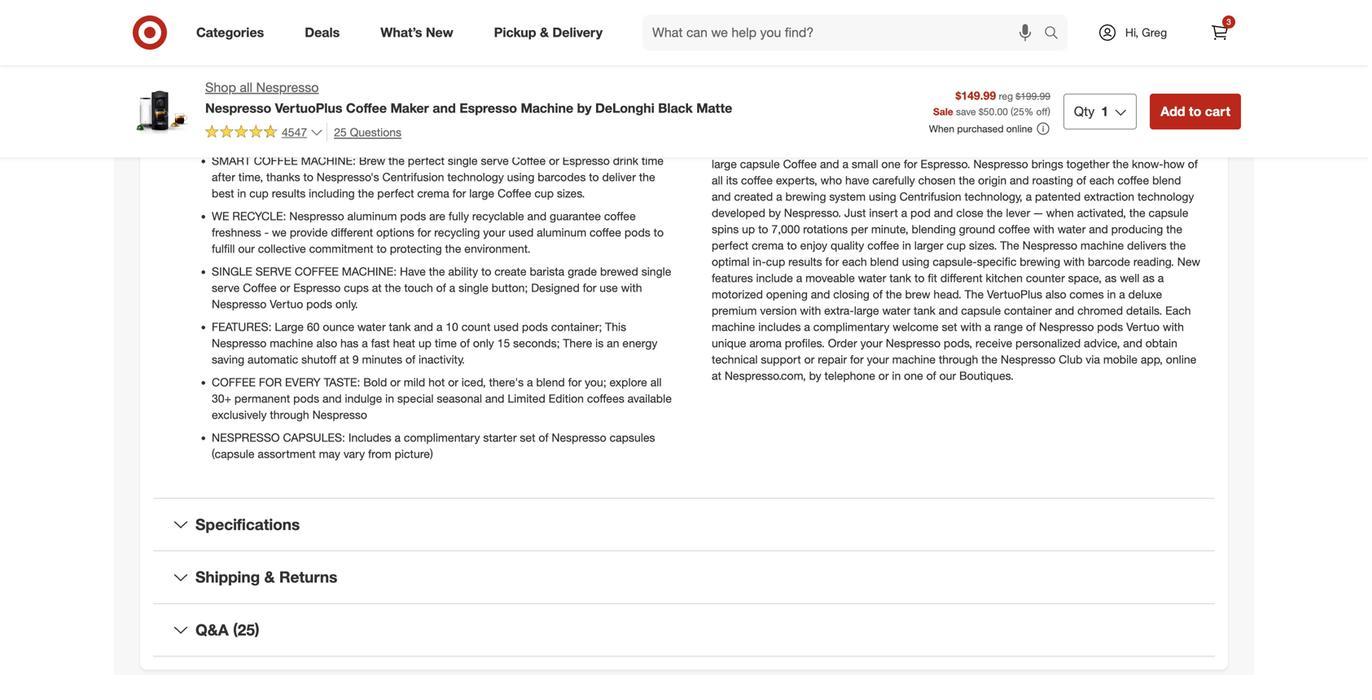 Task type: vqa. For each thing, say whether or not it's contained in the screenshot.
bottommost '5oz,'
yes



Task type: describe. For each thing, give the bounding box(es) containing it.
single inside versatile automatic coffee maker: vertuoplus deluxe makes both coffee and espresso in a variety of sizes:  5oz, 8oz coffee and single and double espresso. pour over ice to create your favorite iced coffee drinks.
[[470, 114, 500, 129]]

specific
[[977, 254, 1017, 269]]

set inside nespresso capsules: includes a complimentary starter set of nespresso capsules (capsule assortment may vary from picture)
[[520, 430, 536, 445]]

1 horizontal spatial capsule
[[962, 303, 1001, 318]]

0 vertical spatial perfect
[[408, 153, 445, 168]]

1 horizontal spatial each
[[1090, 173, 1115, 187]]

technology inside smart coffee machine: brew the perfect single serve coffee or espresso drink time after time, thanks to nespresso's centrifusion technology using barcodes to deliver the best in cup results including the perfect crema for large coffee cup sizes.
[[448, 170, 504, 184]]

a up lever
[[1026, 189, 1032, 204]]

1 horizontal spatial aluminum
[[537, 225, 587, 239]]

through inside coffee for every taste: bold or mild hot or iced, there's a blend for you; explore all 30+ permanent pods and indulge in special seasonal and limited edition coffees available exclusively through nespresso
[[270, 408, 309, 422]]

has
[[341, 336, 359, 350]]

machine down premium at right
[[712, 320, 755, 334]]

ability
[[448, 264, 478, 279]]

1 vertical spatial 25
[[334, 125, 347, 139]]

know-
[[1132, 157, 1164, 171]]

the left know-
[[1113, 157, 1129, 171]]

counter
[[1026, 271, 1065, 285]]

through inside description nespresso introduces the vertuoplus by de'longhi, with an all-new design and colors for the ultimate brewing experience. offering freshly brewed coffee with crema as well as delicious, authentic espresso, the vertuoplus coffee machine conveniently makes 4 cup sizes at the touch of a button: 5oz, 8oz coffee and single and double espresso. it uses two different pod sizes: large capsule coffee and a small one for espresso. nespresso brings together the know-how of all its coffee experts, who have carefully chosen the origin and roasting of each coffee blend and created a brewing system using centrifusion technology, a patented extraction technology developed by nespresso. just insert a pod and close the lever — when activated, the capsule spins up to 7,000 rotations per minute, blending ground coffee with water and producing the perfect crema to enjoy quality coffee in larger cup sizes. the nespresso machine delivers the optimal in-cup results for each blend using capsule-specific brewing with barcode reading. new features include a moveable water tank to fit different kitchen counter space, as well as a motorized opening and closing of the brew head. the vertuoplus also comes in a deluxe premium version with extra-large water tank and capsule container and chromed details. each machine includes a complimentary welcome set with a range of nespresso pods vertuo  with unique aroma profiles. order your nespresso pods, receive personalized advice, and obtain technical support or repair for your machine through the nespresso club via mobile app, online at nespresso.com, by telephone or in one of our boutiques.
[[939, 352, 979, 366]]

an inside description nespresso introduces the vertuoplus by de'longhi, with an all-new design and colors for the ultimate brewing experience. offering freshly brewed coffee with crema as well as delicious, authentic espresso, the vertuoplus coffee machine conveniently makes 4 cup sizes at the touch of a button: 5oz, 8oz coffee and single and double espresso. it uses two different pod sizes: large capsule coffee and a small one for espresso. nespresso brings together the know-how of all its coffee experts, who have carefully chosen the origin and roasting of each coffee blend and created a brewing system using centrifusion technology, a patented extraction technology developed by nespresso. just insert a pod and close the lever — when activated, the capsule spins up to 7,000 rotations per minute, blending ground coffee with water and producing the perfect crema to enjoy quality coffee in larger cup sizes. the nespresso machine delivers the optimal in-cup results for each blend using capsule-specific brewing with barcode reading. new features include a moveable water tank to fit different kitchen counter space, as well as a motorized opening and closing of the brew head. the vertuoplus also comes in a deluxe premium version with extra-large water tank and capsule container and chromed details. each machine includes a complimentary welcome set with a range of nespresso pods vertuo  with unique aroma profiles. order your nespresso pods, receive personalized advice, and obtain technical support or repair for your machine through the nespresso club via mobile app, online at nespresso.com, by telephone or in one of our boutiques.
[[1002, 92, 1015, 106]]

coffee up experts,
[[783, 157, 817, 171]]

have
[[846, 173, 870, 187]]

to down 7,000
[[787, 238, 797, 252]]

seasonal
[[437, 391, 482, 406]]

only.
[[336, 297, 358, 311]]

closing
[[834, 287, 870, 301]]

small
[[852, 157, 879, 171]]

for up telephone
[[850, 352, 864, 366]]

cups
[[344, 281, 369, 295]]

centrifusion inside smart coffee machine: brew the perfect single serve coffee or espresso drink time after time, thanks to nespresso's centrifusion technology using barcodes to deliver the best in cup results including the perfect crema for large coffee cup sizes.
[[382, 170, 444, 184]]

to inside versatile automatic coffee maker: vertuoplus deluxe makes both coffee and espresso in a variety of sizes:  5oz, 8oz coffee and single and double espresso. pour over ice to create your favorite iced coffee drinks.
[[230, 131, 240, 145]]

blending
[[912, 222, 956, 236]]

the up experience. on the right top of page
[[827, 92, 843, 106]]

coffee down know-
[[1118, 173, 1150, 187]]

coffee inside versatile automatic coffee maker: vertuoplus deluxe makes both coffee and espresso in a variety of sizes:  5oz, 8oz coffee and single and double espresso. pour over ice to create your favorite iced coffee drinks.
[[341, 98, 384, 112]]

in inside coffee for every taste: bold or mild hot or iced, there's a blend for you; explore all 30+ permanent pods and indulge in special seasonal and limited edition coffees available exclusively through nespresso
[[385, 391, 394, 406]]

single serve coffee machine: have the ability to create barista grade brewed single serve coffee or espresso cups at the touch of a single button; designed for use with nespresso vertuo pods only.
[[212, 264, 672, 311]]

a inside coffee for every taste: bold or mild hot or iced, there's a blend for you; explore all 30+ permanent pods and indulge in special seasonal and limited edition coffees available exclusively through nespresso
[[527, 375, 533, 389]]

of inside single serve coffee machine: have the ability to create barista grade brewed single serve coffee or espresso cups at the touch of a single button; designed for use with nespresso vertuo pods only.
[[436, 281, 446, 295]]

0 horizontal spatial the
[[965, 287, 984, 301]]

protecting
[[390, 241, 442, 256]]

coffee inside shop all nespresso nespresso vertuoplus coffee maker and espresso machine by delonghi black matte
[[346, 100, 387, 116]]

iced,
[[462, 375, 486, 389]]

a left 10
[[437, 320, 443, 334]]

vertuoplus down the "kitchen"
[[987, 287, 1043, 301]]

origin
[[979, 173, 1007, 187]]

1 vertical spatial one
[[904, 368, 924, 383]]

as up sizes
[[1119, 108, 1131, 122]]

coffee inside single serve coffee machine: have the ability to create barista grade brewed single serve coffee or espresso cups at the touch of a single button; designed for use with nespresso vertuo pods only.
[[295, 264, 339, 279]]

a down "authentic"
[[725, 140, 731, 155]]

a up opening
[[796, 271, 803, 285]]

created
[[734, 189, 773, 204]]

to down options
[[377, 241, 387, 256]]

a inside versatile automatic coffee maker: vertuoplus deluxe makes both coffee and espresso in a variety of sizes:  5oz, 8oz coffee and single and double espresso. pour over ice to create your favorite iced coffee drinks.
[[274, 114, 280, 129]]

vertuoplus down offering
[[835, 124, 890, 138]]

lever
[[1006, 206, 1031, 220]]

4547
[[282, 125, 307, 139]]

its
[[726, 173, 738, 187]]

nespresso down 'shop'
[[205, 100, 272, 116]]

single
[[212, 264, 252, 279]]

club
[[1059, 352, 1083, 366]]

makes inside versatile automatic coffee maker: vertuoplus deluxe makes both coffee and espresso in a variety of sizes:  5oz, 8oz coffee and single and double espresso. pour over ice to create your favorite iced coffee drinks.
[[530, 98, 564, 112]]

qty
[[1074, 103, 1095, 119]]

profiles.
[[785, 336, 825, 350]]

with down the each
[[1163, 320, 1184, 334]]

water down when
[[1058, 222, 1086, 236]]

delivery
[[553, 24, 603, 40]]

coffee up recyclable
[[498, 186, 532, 200]]

1 horizontal spatial crema
[[752, 238, 784, 252]]

1 vertical spatial pod
[[911, 206, 931, 220]]

all inside coffee for every taste: bold or mild hot or iced, there's a blend for you; explore all 30+ permanent pods and indulge in special seasonal and limited edition coffees available exclusively through nespresso
[[651, 375, 662, 389]]

by down the 'repair'
[[809, 368, 822, 383]]

technology,
[[965, 189, 1023, 204]]

2 horizontal spatial large
[[854, 303, 879, 318]]

up inside features: large 60 ounce water tank and a 10 count used pods container; this nespresso machine also has a fast heat up time of only 15 seconds; there is an energy saving automatic shutoff at 9 minutes of inactivity.
[[419, 336, 432, 350]]

to left fit
[[915, 271, 925, 285]]

automatic
[[273, 98, 337, 112]]

of down container
[[1026, 320, 1036, 334]]

also inside features: large 60 ounce water tank and a 10 count used pods container; this nespresso machine also has a fast heat up time of only 15 seconds; there is an energy saving automatic shutoff at 9 minutes of inactivity.
[[316, 336, 337, 350]]

the left "origin"
[[959, 173, 975, 187]]

centrifusion inside description nespresso introduces the vertuoplus by de'longhi, with an all-new design and colors for the ultimate brewing experience. offering freshly brewed coffee with crema as well as delicious, authentic espresso, the vertuoplus coffee machine conveniently makes 4 cup sizes at the touch of a button: 5oz, 8oz coffee and single and double espresso. it uses two different pod sizes: large capsule coffee and a small one for espresso. nespresso brings together the know-how of all its coffee experts, who have carefully chosen the origin and roasting of each coffee blend and created a brewing system using centrifusion technology, a patented extraction technology developed by nespresso. just insert a pod and close the lever — when activated, the capsule spins up to 7,000 rotations per minute, blending ground coffee with water and producing the perfect crema to enjoy quality coffee in larger cup sizes. the nespresso machine delivers the optimal in-cup results for each blend using capsule-specific brewing with barcode reading. new features include a moveable water tank to fit different kitchen counter space, as well as a motorized opening and closing of the brew head. the vertuoplus also comes in a deluxe premium version with extra-large water tank and capsule container and chromed details. each machine includes a complimentary welcome set with a range of nespresso pods vertuo  with unique aroma profiles. order your nespresso pods, receive personalized advice, and obtain technical support or repair for your machine through the nespresso club via mobile app, online at nespresso.com, by telephone or in one of our boutiques.
[[900, 189, 962, 204]]

time,
[[239, 170, 263, 184]]

coffee inside versatile automatic coffee maker: vertuoplus deluxe makes both coffee and espresso in a variety of sizes:  5oz, 8oz coffee and single and double espresso. pour over ice to create your favorite iced coffee drinks.
[[594, 98, 625, 112]]

of down "authentic"
[[712, 140, 722, 155]]

only
[[473, 336, 494, 350]]

0 vertical spatial pod
[[1130, 140, 1150, 155]]

all-
[[1018, 92, 1033, 106]]

machine: inside single serve coffee machine: have the ability to create barista grade brewed single serve coffee or espresso cups at the touch of a single button; designed for use with nespresso vertuo pods only.
[[342, 264, 397, 279]]

both
[[567, 98, 590, 112]]

your inside we recycle: nespresso aluminum pods are fully recyclable and guarantee coffee freshness - we provide different options for recycling your used aluminum coffee pods to fulfill our collective commitment to protecting the environment.
[[483, 225, 505, 239]]

authentic
[[712, 124, 759, 138]]

of inside nespresso capsules: includes a complimentary starter set of nespresso capsules (capsule assortment may vary from picture)
[[539, 430, 549, 445]]

with down —
[[1034, 222, 1055, 236]]

machine
[[521, 100, 574, 116]]

machine inside features: large 60 ounce water tank and a 10 count used pods container; this nespresso machine also has a fast heat up time of only 15 seconds; there is an energy saving automatic shutoff at 9 minutes of inactivity.
[[270, 336, 313, 350]]

versatile automatic coffee maker: vertuoplus deluxe makes both coffee and espresso in a variety of sizes:  5oz, 8oz coffee and single and double espresso. pour over ice to create your favorite iced coffee drinks.
[[212, 98, 665, 145]]

to left spins
[[654, 225, 664, 239]]

2 horizontal spatial capsule
[[1149, 206, 1189, 220]]

nespresso inside we recycle: nespresso aluminum pods are fully recyclable and guarantee coffee freshness - we provide different options for recycling your used aluminum coffee pods to fulfill our collective commitment to protecting the environment.
[[289, 209, 344, 223]]

coffee down freshly
[[893, 124, 925, 138]]

the left the brew at the top of page
[[886, 287, 902, 301]]

1 vertical spatial perfect
[[377, 186, 414, 200]]

includes
[[759, 320, 801, 334]]

vertuo inside description nespresso introduces the vertuoplus by de'longhi, with an all-new design and colors for the ultimate brewing experience. offering freshly brewed coffee with crema as well as delicious, authentic espresso, the vertuoplus coffee machine conveniently makes 4 cup sizes at the touch of a button: 5oz, 8oz coffee and single and double espresso. it uses two different pod sizes: large capsule coffee and a small one for espresso. nespresso brings together the know-how of all its coffee experts, who have carefully chosen the origin and roasting of each coffee blend and created a brewing system using centrifusion technology, a patented extraction technology developed by nespresso. just insert a pod and close the lever — when activated, the capsule spins up to 7,000 rotations per minute, blending ground coffee with water and producing the perfect crema to enjoy quality coffee in larger cup sizes. the nespresso machine delivers the optimal in-cup results for each blend using capsule-specific brewing with barcode reading. new features include a moveable water tank to fit different kitchen counter space, as well as a motorized opening and closing of the brew head. the vertuoplus also comes in a deluxe premium version with extra-large water tank and capsule container and chromed details. each machine includes a complimentary welcome set with a range of nespresso pods vertuo  with unique aroma profiles. order your nespresso pods, receive personalized advice, and obtain technical support or repair for your machine through the nespresso club via mobile app, online at nespresso.com, by telephone or in one of our boutiques.
[[1127, 320, 1160, 334]]

nespresso.com,
[[725, 368, 806, 383]]

1 horizontal spatial using
[[869, 189, 897, 204]]

nespresso inside features: large 60 ounce water tank and a 10 count used pods container; this nespresso machine also has a fast heat up time of only 15 seconds; there is an energy saving automatic shutoff at 9 minutes of inactivity.
[[212, 336, 267, 350]]

a right has
[[362, 336, 368, 350]]

q&a
[[196, 621, 229, 639]]

1
[[1102, 103, 1109, 119]]

repair
[[818, 352, 847, 366]]

or down profiles.
[[805, 352, 815, 366]]

the down technology,
[[987, 206, 1003, 220]]

single up energy on the left of page
[[642, 264, 672, 279]]

or inside smart coffee machine: brew the perfect single serve coffee or espresso drink time after time, thanks to nespresso's centrifusion technology using barcodes to deliver the best in cup results including the perfect crema for large coffee cup sizes.
[[549, 153, 559, 168]]

and inside we recycle: nespresso aluminum pods are fully recyclable and guarantee coffee freshness - we provide different options for recycling your used aluminum coffee pods to fulfill our collective commitment to protecting the environment.
[[528, 209, 547, 223]]

spins
[[712, 222, 739, 236]]

when
[[929, 123, 955, 135]]

coffee up who
[[819, 140, 853, 155]]

to right thanks
[[303, 170, 314, 184]]

of down welcome
[[927, 368, 937, 383]]

for inside coffee for every taste: bold or mild hot or iced, there's a blend for you; explore all 30+ permanent pods and indulge in special seasonal and limited edition coffees available exclusively through nespresso
[[568, 375, 582, 389]]

water up welcome
[[883, 303, 911, 318]]

in inside versatile automatic coffee maker: vertuoplus deluxe makes both coffee and espresso in a variety of sizes:  5oz, 8oz coffee and single and double espresso. pour over ice to create your favorite iced coffee drinks.
[[262, 114, 271, 129]]

cup right 4
[[1088, 124, 1107, 138]]

save
[[956, 105, 976, 118]]

reading.
[[1134, 254, 1175, 269]]

two
[[1062, 140, 1081, 155]]

experience.
[[800, 108, 859, 122]]

support
[[761, 352, 801, 366]]

to inside button
[[1189, 103, 1202, 119]]

nespresso up ultimate
[[712, 92, 767, 106]]

coffee down lever
[[999, 222, 1031, 236]]

coffee up drinks.
[[410, 114, 444, 129]]

capsule-
[[933, 254, 977, 269]]

30+
[[212, 391, 231, 406]]

2 horizontal spatial different
[[1084, 140, 1126, 155]]

cup up 'capsule-' at top
[[947, 238, 966, 252]]

60
[[307, 320, 320, 334]]

-
[[264, 225, 269, 239]]

in left larger
[[903, 238, 912, 252]]

touch inside description nespresso introduces the vertuoplus by de'longhi, with an all-new design and colors for the ultimate brewing experience. offering freshly brewed coffee with crema as well as delicious, authentic espresso, the vertuoplus coffee machine conveniently makes 4 cup sizes at the touch of a button: 5oz, 8oz coffee and single and double espresso. it uses two different pod sizes: large capsule coffee and a small one for espresso. nespresso brings together the know-how of all its coffee experts, who have carefully chosen the origin and roasting of each coffee blend and created a brewing system using centrifusion technology, a patented extraction technology developed by nespresso. just insert a pod and close the lever — when activated, the capsule spins up to 7,000 rotations per minute, blending ground coffee with water and producing the perfect crema to enjoy quality coffee in larger cup sizes. the nespresso machine delivers the optimal in-cup results for each blend using capsule-specific brewing with barcode reading. new features include a moveable water tank to fit different kitchen counter space, as well as a motorized opening and closing of the brew head. the vertuoplus also comes in a deluxe premium version with extra-large water tank and capsule container and chromed details. each machine includes a complimentary welcome set with a range of nespresso pods vertuo  with unique aroma profiles. order your nespresso pods, receive personalized advice, and obtain technical support or repair for your machine through the nespresso club via mobile app, online at nespresso.com, by telephone or in one of our boutiques.
[[1172, 124, 1200, 138]]

in right telephone
[[892, 368, 901, 383]]

with down all-
[[1022, 108, 1043, 122]]

our inside we recycle: nespresso aluminum pods are fully recyclable and guarantee coffee freshness - we provide different options for recycling your used aluminum coffee pods to fulfill our collective commitment to protecting the environment.
[[238, 241, 255, 256]]

a left small
[[843, 157, 849, 171]]

at right sizes
[[1139, 124, 1149, 138]]

nespresso capsules: includes a complimentary starter set of nespresso capsules (capsule assortment may vary from picture)
[[212, 430, 655, 461]]

exclusively
[[212, 408, 267, 422]]

shipping & returns
[[196, 568, 338, 587]]

2 vertical spatial brewing
[[1020, 254, 1061, 269]]

2 vertical spatial different
[[941, 271, 983, 285]]

with up 'space,'
[[1064, 254, 1085, 269]]

the inside we recycle: nespresso aluminum pods are fully recyclable and guarantee coffee freshness - we provide different options for recycling your used aluminum coffee pods to fulfill our collective commitment to protecting the environment.
[[445, 241, 461, 256]]

a up receive
[[985, 320, 991, 334]]

smart
[[212, 153, 251, 168]]

single inside description nespresso introduces the vertuoplus by de'longhi, with an all-new design and colors for the ultimate brewing experience. offering freshly brewed coffee with crema as well as delicious, authentic espresso, the vertuoplus coffee machine conveniently makes 4 cup sizes at the touch of a button: 5oz, 8oz coffee and single and double espresso. it uses two different pod sizes: large capsule coffee and a small one for espresso. nespresso brings together the know-how of all its coffee experts, who have carefully chosen the origin and roasting of each coffee blend and created a brewing system using centrifusion technology, a patented extraction technology developed by nespresso. just insert a pod and close the lever — when activated, the capsule spins up to 7,000 rotations per minute, blending ground coffee with water and producing the perfect crema to enjoy quality coffee in larger cup sizes. the nespresso machine delivers the optimal in-cup results for each blend using capsule-specific brewing with barcode reading. new features include a moveable water tank to fit different kitchen counter space, as well as a motorized opening and closing of the brew head. the vertuoplus also comes in a deluxe premium version with extra-large water tank and capsule container and chromed details. each machine includes a complimentary welcome set with a range of nespresso pods vertuo  with unique aroma profiles. order your nespresso pods, receive personalized advice, and obtain technical support or repair for your machine through the nespresso club via mobile app, online at nespresso.com, by telephone or in one of our boutiques.
[[879, 140, 909, 155]]

button;
[[492, 281, 528, 295]]

reg
[[999, 90, 1013, 102]]

cup down barcodes
[[535, 186, 554, 200]]

for up "carefully"
[[904, 157, 918, 171]]

capsules
[[610, 430, 655, 445]]

a down reading.
[[1158, 271, 1164, 285]]

your inside versatile automatic coffee maker: vertuoplus deluxe makes both coffee and espresso in a variety of sizes:  5oz, 8oz coffee and single and double espresso. pour over ice to create your favorite iced coffee drinks.
[[278, 131, 301, 145]]

0 vertical spatial crema
[[1046, 108, 1078, 122]]

4
[[1079, 124, 1085, 138]]

to left 7,000
[[759, 222, 769, 236]]

1 vertical spatial tank
[[914, 303, 936, 318]]

crema inside smart coffee machine: brew the perfect single serve coffee or espresso drink time after time, thanks to nespresso's centrifusion technology using barcodes to deliver the best in cup results including the perfect crema for large coffee cup sizes.
[[417, 186, 449, 200]]

coffee up brew
[[369, 131, 403, 145]]

the up boutiques.
[[982, 352, 998, 366]]

the down delicious,
[[1152, 124, 1168, 138]]

what's new link
[[367, 15, 474, 51]]

1 vertical spatial well
[[1120, 271, 1140, 285]]

of down 'together'
[[1077, 173, 1087, 187]]

as up deluxe
[[1143, 271, 1155, 285]]

complimentary inside nespresso capsules: includes a complimentary starter set of nespresso capsules (capsule assortment may vary from picture)
[[404, 430, 480, 445]]

$
[[979, 105, 984, 118]]

0 horizontal spatial one
[[882, 157, 901, 171]]

including
[[309, 186, 355, 200]]

serve inside smart coffee machine: brew the perfect single serve coffee or espresso drink time after time, thanks to nespresso's centrifusion technology using barcodes to deliver the best in cup results including the perfect crema for large coffee cup sizes.
[[481, 153, 509, 168]]

0 horizontal spatial each
[[842, 254, 867, 269]]

1 horizontal spatial large
[[712, 157, 737, 171]]

a inside single serve coffee machine: have the ability to create barista grade brewed single serve coffee or espresso cups at the touch of a single button; designed for use with nespresso vertuo pods only.
[[449, 281, 456, 295]]

or right hot at the bottom of the page
[[448, 375, 459, 389]]

the up delivers
[[1167, 222, 1183, 236]]

insert
[[869, 206, 898, 220]]

roasting
[[1033, 173, 1074, 187]]

edition
[[549, 391, 584, 406]]

vary
[[344, 447, 365, 461]]

close
[[957, 206, 984, 220]]

the up delicious,
[[1169, 92, 1185, 106]]

8oz inside versatile automatic coffee maker: vertuoplus deluxe makes both coffee and espresso in a variety of sizes:  5oz, 8oz coffee and single and double espresso. pour over ice to create your favorite iced coffee drinks.
[[389, 114, 407, 129]]

coffee for every taste: bold or mild hot or iced, there's a blend for you; explore all 30+ permanent pods and indulge in special seasonal and limited edition coffees available exclusively through nespresso
[[212, 375, 672, 422]]

container
[[1005, 303, 1052, 318]]

are
[[429, 209, 446, 223]]

receive
[[976, 336, 1013, 350]]

also inside description nespresso introduces the vertuoplus by de'longhi, with an all-new design and colors for the ultimate brewing experience. offering freshly brewed coffee with crema as well as delicious, authentic espresso, the vertuoplus coffee machine conveniently makes 4 cup sizes at the touch of a button: 5oz, 8oz coffee and single and double espresso. it uses two different pod sizes: large capsule coffee and a small one for espresso. nespresso brings together the know-how of all its coffee experts, who have carefully chosen the origin and roasting of each coffee blend and created a brewing system using centrifusion technology, a patented extraction technology developed by nespresso. just insert a pod and close the lever — when activated, the capsule spins up to 7,000 rotations per minute, blending ground coffee with water and producing the perfect crema to enjoy quality coffee in larger cup sizes. the nespresso machine delivers the optimal in-cup results for each blend using capsule-specific brewing with barcode reading. new features include a moveable water tank to fit different kitchen counter space, as well as a motorized opening and closing of the brew head. the vertuoplus also comes in a deluxe premium version with extra-large water tank and capsule container and chromed details. each machine includes a complimentary welcome set with a range of nespresso pods vertuo  with unique aroma profiles. order your nespresso pods, receive personalized advice, and obtain technical support or repair for your machine through the nespresso club via mobile app, online at nespresso.com, by telephone or in one of our boutiques.
[[1046, 287, 1067, 301]]

complimentary inside description nespresso introduces the vertuoplus by de'longhi, with an all-new design and colors for the ultimate brewing experience. offering freshly brewed coffee with crema as well as delicious, authentic espresso, the vertuoplus coffee machine conveniently makes 4 cup sizes at the touch of a button: 5oz, 8oz coffee and single and double espresso. it uses two different pod sizes: large capsule coffee and a small one for espresso. nespresso brings together the know-how of all its coffee experts, who have carefully chosen the origin and roasting of each coffee blend and created a brewing system using centrifusion technology, a patented extraction technology developed by nespresso. just insert a pod and close the lever — when activated, the capsule spins up to 7,000 rotations per minute, blending ground coffee with water and producing the perfect crema to enjoy quality coffee in larger cup sizes. the nespresso machine delivers the optimal in-cup results for each blend using capsule-specific brewing with barcode reading. new features include a moveable water tank to fit different kitchen counter space, as well as a motorized opening and closing of the brew head. the vertuoplus also comes in a deluxe premium version with extra-large water tank and capsule container and chromed details. each machine includes a complimentary welcome set with a range of nespresso pods vertuo  with unique aroma profiles. order your nespresso pods, receive personalized advice, and obtain technical support or repair for your machine through the nespresso club via mobile app, online at nespresso.com, by telephone or in one of our boutiques.
[[814, 320, 890, 334]]

fully
[[449, 209, 469, 223]]

your up telephone
[[867, 352, 889, 366]]

the up reading.
[[1170, 238, 1186, 252]]

shipping & returns button
[[153, 552, 1215, 604]]

for up delicious,
[[1152, 92, 1165, 106]]

a up profiles.
[[804, 320, 811, 334]]

1 vertical spatial brewing
[[786, 189, 826, 204]]

boutiques.
[[960, 368, 1014, 383]]

pods up options
[[400, 209, 426, 223]]

perfect inside description nespresso introduces the vertuoplus by de'longhi, with an all-new design and colors for the ultimate brewing experience. offering freshly brewed coffee with crema as well as delicious, authentic espresso, the vertuoplus coffee machine conveniently makes 4 cup sizes at the touch of a button: 5oz, 8oz coffee and single and double espresso. it uses two different pod sizes: large capsule coffee and a small one for espresso. nespresso brings together the know-how of all its coffee experts, who have carefully chosen the origin and roasting of each coffee blend and created a brewing system using centrifusion technology, a patented extraction technology developed by nespresso. just insert a pod and close the lever — when activated, the capsule spins up to 7,000 rotations per minute, blending ground coffee with water and producing the perfect crema to enjoy quality coffee in larger cup sizes. the nespresso machine delivers the optimal in-cup results for each blend using capsule-specific brewing with barcode reading. new features include a moveable water tank to fit different kitchen counter space, as well as a motorized opening and closing of the brew head. the vertuoplus also comes in a deluxe premium version with extra-large water tank and capsule container and chromed details. each machine includes a complimentary welcome set with a range of nespresso pods vertuo  with unique aroma profiles. order your nespresso pods, receive personalized advice, and obtain technical support or repair for your machine through the nespresso club via mobile app, online at nespresso.com, by telephone or in one of our boutiques.
[[712, 238, 749, 252]]

an inside features: large 60 ounce water tank and a 10 count used pods container; this nespresso machine also has a fast heat up time of only 15 seconds; there is an energy saving automatic shutoff at 9 minutes of inactivity.
[[607, 336, 620, 350]]

by inside shop all nespresso nespresso vertuoplus coffee maker and espresso machine by delonghi black matte
[[577, 100, 592, 116]]

0 vertical spatial aluminum
[[347, 209, 397, 223]]

a down experts,
[[776, 189, 783, 204]]

used inside we recycle: nespresso aluminum pods are fully recyclable and guarantee coffee freshness - we provide different options for recycling your used aluminum coffee pods to fulfill our collective commitment to protecting the environment.
[[509, 225, 534, 239]]

0 horizontal spatial capsule
[[740, 157, 780, 171]]

add
[[1161, 103, 1186, 119]]

what's
[[381, 24, 422, 40]]

mild
[[404, 375, 425, 389]]

the right have on the left of the page
[[429, 264, 445, 279]]

cup up "include"
[[766, 254, 786, 269]]

ice
[[212, 131, 227, 145]]

with left extra- at top
[[800, 303, 821, 318]]

a right insert
[[902, 206, 908, 220]]

single inside smart coffee machine: brew the perfect single serve coffee or espresso drink time after time, thanks to nespresso's centrifusion technology using barcodes to deliver the best in cup results including the perfect crema for large coffee cup sizes.
[[448, 153, 478, 168]]

new inside description nespresso introduces the vertuoplus by de'longhi, with an all-new design and colors for the ultimate brewing experience. offering freshly brewed coffee with crema as well as delicious, authentic espresso, the vertuoplus coffee machine conveniently makes 4 cup sizes at the touch of a button: 5oz, 8oz coffee and single and double espresso. it uses two different pod sizes: large capsule coffee and a small one for espresso. nespresso brings together the know-how of all its coffee experts, who have carefully chosen the origin and roasting of each coffee blend and created a brewing system using centrifusion technology, a patented extraction technology developed by nespresso. just insert a pod and close the lever — when activated, the capsule spins up to 7,000 rotations per minute, blending ground coffee with water and producing the perfect crema to enjoy quality coffee in larger cup sizes. the nespresso machine delivers the optimal in-cup results for each blend using capsule-specific brewing with barcode reading. new features include a moveable water tank to fit different kitchen counter space, as well as a motorized opening and closing of the brew head. the vertuoplus also comes in a deluxe premium version with extra-large water tank and capsule container and chromed details. each machine includes a complimentary welcome set with a range of nespresso pods vertuo  with unique aroma profiles. order your nespresso pods, receive personalized advice, and obtain technical support or repair for your machine through the nespresso club via mobile app, online at nespresso.com, by telephone or in one of our boutiques.
[[1178, 254, 1201, 269]]

at inside features: large 60 ounce water tank and a 10 count used pods container; this nespresso machine also has a fast heat up time of only 15 seconds; there is an energy saving automatic shutoff at 9 minutes of inactivity.
[[340, 352, 349, 366]]

as up 4
[[1081, 108, 1093, 122]]

1 vertical spatial espresso.
[[973, 140, 1022, 155]]

nespresso up automatic
[[256, 79, 319, 95]]

as down barcode
[[1105, 271, 1117, 285]]

we
[[272, 225, 287, 239]]

coffee up created
[[741, 173, 773, 187]]

0 vertical spatial brewing
[[756, 108, 797, 122]]

& for shipping
[[264, 568, 275, 587]]

pods,
[[944, 336, 973, 350]]

technology inside description nespresso introduces the vertuoplus by de'longhi, with an all-new design and colors for the ultimate brewing experience. offering freshly brewed coffee with crema as well as delicious, authentic espresso, the vertuoplus coffee machine conveniently makes 4 cup sizes at the touch of a button: 5oz, 8oz coffee and single and double espresso. it uses two different pod sizes: large capsule coffee and a small one for espresso. nespresso brings together the know-how of all its coffee experts, who have carefully chosen the origin and roasting of each coffee blend and created a brewing system using centrifusion technology, a patented extraction technology developed by nespresso. just insert a pod and close the lever — when activated, the capsule spins up to 7,000 rotations per minute, blending ground coffee with water and producing the perfect crema to enjoy quality coffee in larger cup sizes. the nespresso machine delivers the optimal in-cup results for each blend using capsule-specific brewing with barcode reading. new features include a moveable water tank to fit different kitchen counter space, as well as a motorized opening and closing of the brew head. the vertuoplus also comes in a deluxe premium version with extra-large water tank and capsule container and chromed details. each machine includes a complimentary welcome set with a range of nespresso pods vertuo  with unique aroma profiles. order your nespresso pods, receive personalized advice, and obtain technical support or repair for your machine through the nespresso club via mobile app, online at nespresso.com, by telephone or in one of our boutiques.
[[1138, 189, 1195, 204]]

machine up barcode
[[1081, 238, 1124, 252]]

—
[[1034, 206, 1043, 220]]

ounce
[[323, 320, 354, 334]]

coffee up barcodes
[[512, 153, 546, 168]]

the up producing
[[1130, 206, 1146, 220]]

coffee down minute,
[[868, 238, 900, 252]]

coffee down guarantee on the left of page
[[590, 225, 622, 239]]

together
[[1067, 157, 1110, 171]]

after
[[212, 170, 235, 184]]

by up 7,000
[[769, 206, 781, 220]]

the down have on the left of the page
[[385, 281, 401, 295]]

of right "how"
[[1188, 157, 1198, 171]]

environment.
[[465, 241, 531, 256]]

version
[[760, 303, 797, 318]]

barcode
[[1088, 254, 1131, 269]]



Task type: locate. For each thing, give the bounding box(es) containing it.
energy
[[623, 336, 658, 350]]

espresso inside smart coffee machine: brew the perfect single serve coffee or espresso drink time after time, thanks to nespresso's centrifusion technology using barcodes to deliver the best in cup results including the perfect crema for large coffee cup sizes.
[[563, 153, 610, 168]]

the right brew
[[389, 153, 405, 168]]

deals link
[[291, 15, 360, 51]]

0 horizontal spatial sizes.
[[557, 186, 585, 200]]

premium
[[712, 303, 757, 318]]

set
[[942, 320, 958, 334], [520, 430, 536, 445]]

technical
[[712, 352, 758, 366]]

0 vertical spatial one
[[882, 157, 901, 171]]

nespresso down features:
[[212, 336, 267, 350]]

details
[[196, 26, 247, 44]]

0 vertical spatial an
[[1002, 92, 1015, 106]]

0 horizontal spatial crema
[[417, 186, 449, 200]]

0 vertical spatial large
[[712, 157, 737, 171]]

1 horizontal spatial centrifusion
[[900, 189, 962, 204]]

0 horizontal spatial espresso
[[293, 281, 341, 295]]

vertuo down details.
[[1127, 320, 1160, 334]]

also
[[1046, 287, 1067, 301], [316, 336, 337, 350]]

when purchased online
[[929, 123, 1033, 135]]

0 horizontal spatial tank
[[389, 320, 411, 334]]

pods inside features: large 60 ounce water tank and a 10 count used pods container; this nespresso machine also has a fast heat up time of only 15 seconds; there is an energy saving automatic shutoff at 9 minutes of inactivity.
[[522, 320, 548, 334]]

and inside shop all nespresso nespresso vertuoplus coffee maker and espresso machine by delonghi black matte
[[433, 100, 456, 116]]

What can we help you find? suggestions appear below search field
[[643, 15, 1048, 51]]

pods inside coffee for every taste: bold or mild hot or iced, there's a blend for you; explore all 30+ permanent pods and indulge in special seasonal and limited edition coffees available exclusively through nespresso
[[293, 391, 319, 406]]

2 horizontal spatial all
[[712, 173, 723, 187]]

limited
[[508, 391, 546, 406]]

0 vertical spatial vertuo
[[270, 297, 303, 311]]

matte
[[697, 100, 733, 116]]

8oz inside description nespresso introduces the vertuoplus by de'longhi, with an all-new design and colors for the ultimate brewing experience. offering freshly brewed coffee with crema as well as delicious, authentic espresso, the vertuoplus coffee machine conveniently makes 4 cup sizes at the touch of a button: 5oz, 8oz coffee and single and double espresso. it uses two different pod sizes: large capsule coffee and a small one for espresso. nespresso brings together the know-how of all its coffee experts, who have carefully chosen the origin and roasting of each coffee blend and created a brewing system using centrifusion technology, a patented extraction technology developed by nespresso. just insert a pod and close the lever — when activated, the capsule spins up to 7,000 rotations per minute, blending ground coffee with water and producing the perfect crema to enjoy quality coffee in larger cup sizes. the nespresso machine delivers the optimal in-cup results for each blend using capsule-specific brewing with barcode reading. new features include a moveable water tank to fit different kitchen counter space, as well as a motorized opening and closing of the brew head. the vertuoplus also comes in a deluxe premium version with extra-large water tank and capsule container and chromed details. each machine includes a complimentary welcome set with a range of nespresso pods vertuo  with unique aroma profiles. order your nespresso pods, receive personalized advice, and obtain technical support or repair for your machine through the nespresso club via mobile app, online at nespresso.com, by telephone or in one of our boutiques.
[[798, 140, 816, 155]]

of down heat
[[406, 352, 416, 366]]

de'longhi,
[[921, 92, 975, 106]]

provide
[[290, 225, 328, 239]]

to inside single serve coffee machine: have the ability to create barista grade brewed single serve coffee or espresso cups at the touch of a single button; designed for use with nespresso vertuo pods only.
[[481, 264, 492, 279]]

1 vertical spatial capsule
[[1149, 206, 1189, 220]]

0 horizontal spatial online
[[1007, 123, 1033, 135]]

1 vertical spatial results
[[789, 254, 823, 269]]

fulfill
[[212, 241, 235, 256]]

0 horizontal spatial 5oz,
[[365, 114, 386, 129]]

serve down single
[[212, 281, 240, 295]]

nespresso inside coffee for every taste: bold or mild hot or iced, there's a blend for you; explore all 30+ permanent pods and indulge in special seasonal and limited edition coffees available exclusively through nespresso
[[313, 408, 367, 422]]

results
[[272, 186, 306, 200], [789, 254, 823, 269]]

water inside features: large 60 ounce water tank and a 10 count used pods container; this nespresso machine also has a fast heat up time of only 15 seconds; there is an energy saving automatic shutoff at 9 minutes of inactivity.
[[358, 320, 386, 334]]

1 horizontal spatial an
[[1002, 92, 1015, 106]]

0 vertical spatial brewed
[[943, 108, 981, 122]]

used down recyclable
[[509, 225, 534, 239]]

cart
[[1206, 103, 1231, 119]]

espresso inside single serve coffee machine: have the ability to create barista grade brewed single serve coffee or espresso cups at the touch of a single button; designed for use with nespresso vertuo pods only.
[[293, 281, 341, 295]]

your down variety
[[278, 131, 301, 145]]

& right pickup
[[540, 24, 549, 40]]

coffee inside coffee for every taste: bold or mild hot or iced, there's a blend for you; explore all 30+ permanent pods and indulge in special seasonal and limited edition coffees available exclusively through nespresso
[[212, 375, 256, 389]]

0 vertical spatial espresso
[[460, 100, 517, 116]]

double down when
[[934, 140, 970, 155]]

aluminum
[[347, 209, 397, 223], [537, 225, 587, 239]]

kitchen
[[986, 271, 1023, 285]]

also up shutoff
[[316, 336, 337, 350]]

pods inside single serve coffee machine: have the ability to create barista grade brewed single serve coffee or espresso cups at the touch of a single button; designed for use with nespresso vertuo pods only.
[[306, 297, 332, 311]]

and inside features: large 60 ounce water tank and a 10 count used pods container; this nespresso machine also has a fast heat up time of only 15 seconds; there is an energy saving automatic shutoff at 9 minutes of inactivity.
[[414, 320, 433, 334]]

7,000
[[772, 222, 800, 236]]

blend up edition on the left of the page
[[536, 375, 565, 389]]

0 vertical spatial online
[[1007, 123, 1033, 135]]

or up barcodes
[[549, 153, 559, 168]]

inactivity.
[[419, 352, 465, 366]]

makes left both on the top left of page
[[530, 98, 564, 112]]

for inside we recycle: nespresso aluminum pods are fully recyclable and guarantee coffee freshness - we provide different options for recycling your used aluminum coffee pods to fulfill our collective commitment to protecting the environment.
[[418, 225, 431, 239]]

crema up in-
[[752, 238, 784, 252]]

complimentary
[[814, 320, 890, 334], [404, 430, 480, 445]]

fast
[[371, 336, 390, 350]]

& for pickup
[[540, 24, 549, 40]]

drink
[[613, 153, 639, 168]]

iced
[[344, 131, 366, 145]]

0 vertical spatial different
[[1084, 140, 1126, 155]]

ultimate
[[712, 108, 753, 122]]

app,
[[1141, 352, 1163, 366]]

0 vertical spatial centrifusion
[[382, 170, 444, 184]]

using inside smart coffee machine: brew the perfect single serve coffee or espresso drink time after time, thanks to nespresso's centrifusion technology using barcodes to deliver the best in cup results including the perfect crema for large coffee cup sizes.
[[507, 170, 535, 184]]

sizes. inside description nespresso introduces the vertuoplus by de'longhi, with an all-new design and colors for the ultimate brewing experience. offering freshly brewed coffee with crema as well as delicious, authentic espresso, the vertuoplus coffee machine conveniently makes 4 cup sizes at the touch of a button: 5oz, 8oz coffee and single and double espresso. it uses two different pod sizes: large capsule coffee and a small one for espresso. nespresso brings together the know-how of all its coffee experts, who have carefully chosen the origin and roasting of each coffee blend and created a brewing system using centrifusion technology, a patented extraction technology developed by nespresso. just insert a pod and close the lever — when activated, the capsule spins up to 7,000 rotations per minute, blending ground coffee with water and producing the perfect crema to enjoy quality coffee in larger cup sizes. the nespresso machine delivers the optimal in-cup results for each blend using capsule-specific brewing with barcode reading. new features include a moveable water tank to fit different kitchen counter space, as well as a motorized opening and closing of the brew head. the vertuoplus also comes in a deluxe premium version with extra-large water tank and capsule container and chromed details. each machine includes a complimentary welcome set with a range of nespresso pods vertuo  with unique aroma profiles. order your nespresso pods, receive personalized advice, and obtain technical support or repair for your machine through the nespresso club via mobile app, online at nespresso.com, by telephone or in one of our boutiques.
[[969, 238, 997, 252]]

a left deluxe
[[1120, 287, 1126, 301]]

tank inside features: large 60 ounce water tank and a 10 count used pods container; this nespresso machine also has a fast heat up time of only 15 seconds; there is an energy saving automatic shutoff at 9 minutes of inactivity.
[[389, 320, 411, 334]]

0 horizontal spatial well
[[1096, 108, 1116, 122]]

vertuoplus for the
[[847, 92, 902, 106]]

nespresso down edition on the left of the page
[[552, 430, 607, 445]]

nespresso's
[[317, 170, 379, 184]]

results inside smart coffee machine: brew the perfect single serve coffee or espresso drink time after time, thanks to nespresso's centrifusion technology using barcodes to deliver the best in cup results including the perfect crema for large coffee cup sizes.
[[272, 186, 306, 200]]

deluxe
[[1129, 287, 1163, 301]]

button:
[[734, 140, 771, 155]]

time inside smart coffee machine: brew the perfect single serve coffee or espresso drink time after time, thanks to nespresso's centrifusion technology using barcodes to deliver the best in cup results including the perfect crema for large coffee cup sizes.
[[642, 153, 664, 168]]

(
[[1011, 105, 1014, 118]]

comes
[[1070, 287, 1104, 301]]

time right drink
[[642, 153, 664, 168]]

2 horizontal spatial blend
[[1153, 173, 1182, 187]]

one down welcome
[[904, 368, 924, 383]]

for inside smart coffee machine: brew the perfect single serve coffee or espresso drink time after time, thanks to nespresso's centrifusion technology using barcodes to deliver the best in cup results including the perfect crema for large coffee cup sizes.
[[453, 186, 466, 200]]

0 vertical spatial tank
[[890, 271, 912, 285]]

all inside shop all nespresso nespresso vertuoplus coffee maker and espresso machine by delonghi black matte
[[240, 79, 253, 95]]

search button
[[1037, 15, 1076, 54]]

and
[[1095, 92, 1114, 106], [628, 98, 648, 112], [433, 100, 456, 116], [447, 114, 467, 129], [503, 114, 522, 129], [856, 140, 876, 155], [912, 140, 931, 155], [820, 157, 840, 171], [1010, 173, 1029, 187], [712, 189, 731, 204], [934, 206, 954, 220], [528, 209, 547, 223], [1089, 222, 1109, 236], [811, 287, 830, 301], [939, 303, 958, 318], [1055, 303, 1075, 318], [414, 320, 433, 334], [1124, 336, 1143, 350], [323, 391, 342, 406], [485, 391, 505, 406]]

1 horizontal spatial &
[[540, 24, 549, 40]]

purchased
[[958, 123, 1004, 135]]

1 horizontal spatial serve
[[481, 153, 509, 168]]

1 vertical spatial complimentary
[[404, 430, 480, 445]]

who
[[821, 173, 842, 187]]

special
[[398, 391, 434, 406]]

q&a (25)
[[196, 621, 260, 639]]

the up specific
[[1001, 238, 1020, 252]]

25 inside $149.99 reg $199.99 sale save $ 50.00 ( 25 % off )
[[1014, 105, 1025, 118]]

brewed inside single serve coffee machine: have the ability to create barista grade brewed single serve coffee or espresso cups at the touch of a single button; designed for use with nespresso vertuo pods only.
[[600, 264, 639, 279]]

coffee up 25 questions
[[346, 100, 387, 116]]

by up freshly
[[905, 92, 917, 106]]

nespresso up 'counter'
[[1023, 238, 1078, 252]]

1 vertical spatial used
[[494, 320, 519, 334]]

through
[[939, 352, 979, 366], [270, 408, 309, 422]]

all inside description nespresso introduces the vertuoplus by de'longhi, with an all-new design and colors for the ultimate brewing experience. offering freshly brewed coffee with crema as well as delicious, authentic espresso, the vertuoplus coffee machine conveniently makes 4 cup sizes at the touch of a button: 5oz, 8oz coffee and single and double espresso. it uses two different pod sizes: large capsule coffee and a small one for espresso. nespresso brings together the know-how of all its coffee experts, who have carefully chosen the origin and roasting of each coffee blend and created a brewing system using centrifusion technology, a patented extraction technology developed by nespresso. just insert a pod and close the lever — when activated, the capsule spins up to 7,000 rotations per minute, blending ground coffee with water and producing the perfect crema to enjoy quality coffee in larger cup sizes. the nespresso machine delivers the optimal in-cup results for each blend using capsule-specific brewing with barcode reading. new features include a moveable water tank to fit different kitchen counter space, as well as a motorized opening and closing of the brew head. the vertuoplus also comes in a deluxe premium version with extra-large water tank and capsule container and chromed details. each machine includes a complimentary welcome set with a range of nespresso pods vertuo  with unique aroma profiles. order your nespresso pods, receive personalized advice, and obtain technical support or repair for your machine through the nespresso club via mobile app, online at nespresso.com, by telephone or in one of our boutiques.
[[712, 173, 723, 187]]

pods up seconds;
[[522, 320, 548, 334]]

blend inside coffee for every taste: bold or mild hot or iced, there's a blend for you; explore all 30+ permanent pods and indulge in special seasonal and limited edition coffees available exclusively through nespresso
[[536, 375, 565, 389]]

bold
[[364, 375, 387, 389]]

1 horizontal spatial new
[[1178, 254, 1201, 269]]

nespresso inside nespresso capsules: includes a complimentary starter set of nespresso capsules (capsule assortment may vary from picture)
[[552, 430, 607, 445]]

sizes: inside versatile automatic coffee maker: vertuoplus deluxe makes both coffee and espresso in a variety of sizes:  5oz, 8oz coffee and single and double espresso. pour over ice to create your favorite iced coffee drinks.
[[333, 114, 362, 129]]

coffee up thanks
[[254, 153, 298, 168]]

1 horizontal spatial tank
[[890, 271, 912, 285]]

0 horizontal spatial sizes:
[[333, 114, 362, 129]]

2 vertical spatial capsule
[[962, 303, 1001, 318]]

or right telephone
[[879, 368, 889, 383]]

our inside description nespresso introduces the vertuoplus by de'longhi, with an all-new design and colors for the ultimate brewing experience. offering freshly brewed coffee with crema as well as delicious, authentic espresso, the vertuoplus coffee machine conveniently makes 4 cup sizes at the touch of a button: 5oz, 8oz coffee and single and double espresso. it uses two different pod sizes: large capsule coffee and a small one for espresso. nespresso brings together the know-how of all its coffee experts, who have carefully chosen the origin and roasting of each coffee blend and created a brewing system using centrifusion technology, a patented extraction technology developed by nespresso. just insert a pod and close the lever — when activated, the capsule spins up to 7,000 rotations per minute, blending ground coffee with water and producing the perfect crema to enjoy quality coffee in larger cup sizes. the nespresso machine delivers the optimal in-cup results for each blend using capsule-specific brewing with barcode reading. new features include a moveable water tank to fit different kitchen counter space, as well as a motorized opening and closing of the brew head. the vertuoplus also comes in a deluxe premium version with extra-large water tank and capsule container and chromed details. each machine includes a complimentary welcome set with a range of nespresso pods vertuo  with unique aroma profiles. order your nespresso pods, receive personalized advice, and obtain technical support or repair for your machine through the nespresso club via mobile app, online at nespresso.com, by telephone or in one of our boutiques.
[[940, 368, 956, 383]]

vertuoplus for maker:
[[434, 98, 489, 112]]

brewed inside description nespresso introduces the vertuoplus by de'longhi, with an all-new design and colors for the ultimate brewing experience. offering freshly brewed coffee with crema as well as delicious, authentic espresso, the vertuoplus coffee machine conveniently makes 4 cup sizes at the touch of a button: 5oz, 8oz coffee and single and double espresso. it uses two different pod sizes: large capsule coffee and a small one for espresso. nespresso brings together the know-how of all its coffee experts, who have carefully chosen the origin and roasting of each coffee blend and created a brewing system using centrifusion technology, a patented extraction technology developed by nespresso. just insert a pod and close the lever — when activated, the capsule spins up to 7,000 rotations per minute, blending ground coffee with water and producing the perfect crema to enjoy quality coffee in larger cup sizes. the nespresso machine delivers the optimal in-cup results for each blend using capsule-specific brewing with barcode reading. new features include a moveable water tank to fit different kitchen counter space, as well as a motorized opening and closing of the brew head. the vertuoplus also comes in a deluxe premium version with extra-large water tank and capsule container and chromed details. each machine includes a complimentary welcome set with a range of nespresso pods vertuo  with unique aroma profiles. order your nespresso pods, receive personalized advice, and obtain technical support or repair for your machine through the nespresso club via mobile app, online at nespresso.com, by telephone or in one of our boutiques.
[[943, 108, 981, 122]]

up right heat
[[419, 336, 432, 350]]

up inside description nespresso introduces the vertuoplus by de'longhi, with an all-new design and colors for the ultimate brewing experience. offering freshly brewed coffee with crema as well as delicious, authentic espresso, the vertuoplus coffee machine conveniently makes 4 cup sizes at the touch of a button: 5oz, 8oz coffee and single and double espresso. it uses two different pod sizes: large capsule coffee and a small one for espresso. nespresso brings together the know-how of all its coffee experts, who have carefully chosen the origin and roasting of each coffee blend and created a brewing system using centrifusion technology, a patented extraction technology developed by nespresso. just insert a pod and close the lever — when activated, the capsule spins up to 7,000 rotations per minute, blending ground coffee with water and producing the perfect crema to enjoy quality coffee in larger cup sizes. the nespresso machine delivers the optimal in-cup results for each blend using capsule-specific brewing with barcode reading. new features include a moveable water tank to fit different kitchen counter space, as well as a motorized opening and closing of the brew head. the vertuoplus also comes in a deluxe premium version with extra-large water tank and capsule container and chromed details. each machine includes a complimentary welcome set with a range of nespresso pods vertuo  with unique aroma profiles. order your nespresso pods, receive personalized advice, and obtain technical support or repair for your machine through the nespresso club via mobile app, online at nespresso.com, by telephone or in one of our boutiques.
[[742, 222, 755, 236]]

1 horizontal spatial time
[[642, 153, 664, 168]]

at down technical
[[712, 368, 722, 383]]

brewing
[[756, 108, 797, 122], [786, 189, 826, 204], [1020, 254, 1061, 269]]

0 horizontal spatial complimentary
[[404, 430, 480, 445]]

espresso. up chosen
[[921, 157, 971, 171]]

at left "9"
[[340, 352, 349, 366]]

brewing up 'counter'
[[1020, 254, 1061, 269]]

favorite
[[304, 131, 341, 145]]

1 vertical spatial using
[[869, 189, 897, 204]]

recyclable
[[472, 209, 524, 223]]

nespresso up "origin"
[[974, 157, 1029, 171]]

for inside single serve coffee machine: have the ability to create barista grade brewed single serve coffee or espresso cups at the touch of a single button; designed for use with nespresso vertuo pods only.
[[583, 281, 597, 295]]

patented
[[1035, 189, 1081, 204]]

pods down deliver
[[625, 225, 651, 239]]

new inside "what's new" link
[[426, 24, 453, 40]]

1 horizontal spatial create
[[495, 264, 527, 279]]

centrifusion
[[382, 170, 444, 184], [900, 189, 962, 204]]

collective
[[258, 241, 306, 256]]

coffee up conveniently
[[985, 108, 1018, 122]]

used inside features: large 60 ounce water tank and a 10 count used pods container; this nespresso machine also has a fast heat up time of only 15 seconds; there is an energy saving automatic shutoff at 9 minutes of inactivity.
[[494, 320, 519, 334]]

sizes: up 'iced'
[[333, 114, 362, 129]]

1 horizontal spatial up
[[742, 222, 755, 236]]

time inside features: large 60 ounce water tank and a 10 count used pods container; this nespresso machine also has a fast heat up time of only 15 seconds; there is an energy saving automatic shutoff at 9 minutes of inactivity.
[[435, 336, 457, 350]]

1 horizontal spatial espresso.
[[921, 157, 971, 171]]

hi,
[[1126, 25, 1139, 40]]

1 horizontal spatial double
[[934, 140, 970, 155]]

results inside description nespresso introduces the vertuoplus by de'longhi, with an all-new design and colors for the ultimate brewing experience. offering freshly brewed coffee with crema as well as delicious, authentic espresso, the vertuoplus coffee machine conveniently makes 4 cup sizes at the touch of a button: 5oz, 8oz coffee and single and double espresso. it uses two different pod sizes: large capsule coffee and a small one for espresso. nespresso brings together the know-how of all its coffee experts, who have carefully chosen the origin and roasting of each coffee blend and created a brewing system using centrifusion technology, a patented extraction technology developed by nespresso. just insert a pod and close the lever — when activated, the capsule spins up to 7,000 rotations per minute, blending ground coffee with water and producing the perfect crema to enjoy quality coffee in larger cup sizes. the nespresso machine delivers the optimal in-cup results for each blend using capsule-specific brewing with barcode reading. new features include a moveable water tank to fit different kitchen counter space, as well as a motorized opening and closing of the brew head. the vertuoplus also comes in a deluxe premium version with extra-large water tank and capsule container and chromed details. each machine includes a complimentary welcome set with a range of nespresso pods vertuo  with unique aroma profiles. order your nespresso pods, receive personalized advice, and obtain technical support or repair for your machine through the nespresso club via mobile app, online at nespresso.com, by telephone or in one of our boutiques.
[[789, 254, 823, 269]]

coffee
[[346, 100, 387, 116], [985, 108, 1018, 122], [410, 114, 444, 129], [369, 131, 403, 145], [819, 140, 853, 155], [512, 153, 546, 168], [783, 157, 817, 171], [498, 186, 532, 200], [243, 281, 277, 295]]

sizes: inside description nespresso introduces the vertuoplus by de'longhi, with an all-new design and colors for the ultimate brewing experience. offering freshly brewed coffee with crema as well as delicious, authentic espresso, the vertuoplus coffee machine conveniently makes 4 cup sizes at the touch of a button: 5oz, 8oz coffee and single and double espresso. it uses two different pod sizes: large capsule coffee and a small one for espresso. nespresso brings together the know-how of all its coffee experts, who have carefully chosen the origin and roasting of each coffee blend and created a brewing system using centrifusion technology, a patented extraction technology developed by nespresso. just insert a pod and close the lever — when activated, the capsule spins up to 7,000 rotations per minute, blending ground coffee with water and producing the perfect crema to enjoy quality coffee in larger cup sizes. the nespresso machine delivers the optimal in-cup results for each blend using capsule-specific brewing with barcode reading. new features include a moveable water tank to fit different kitchen counter space, as well as a motorized opening and closing of the brew head. the vertuoplus also comes in a deluxe premium version with extra-large water tank and capsule container and chromed details. each machine includes a complimentary welcome set with a range of nespresso pods vertuo  with unique aroma profiles. order your nespresso pods, receive personalized advice, and obtain technical support or repair for your machine through the nespresso club via mobile app, online at nespresso.com, by telephone or in one of our boutiques.
[[1153, 140, 1182, 155]]

brew
[[359, 153, 385, 168]]

double inside versatile automatic coffee maker: vertuoplus deluxe makes both coffee and espresso in a variety of sizes:  5oz, 8oz coffee and single and double espresso. pour over ice to create your favorite iced coffee drinks.
[[525, 114, 560, 129]]

in down versatile
[[262, 114, 271, 129]]

as
[[1081, 108, 1093, 122], [1119, 108, 1131, 122], [1105, 271, 1117, 285], [1143, 271, 1155, 285]]

nespresso down welcome
[[886, 336, 941, 350]]

coffee up pour
[[594, 98, 625, 112]]

5oz, inside description nespresso introduces the vertuoplus by de'longhi, with an all-new design and colors for the ultimate brewing experience. offering freshly brewed coffee with crema as well as delicious, authentic espresso, the vertuoplus coffee machine conveniently makes 4 cup sizes at the touch of a button: 5oz, 8oz coffee and single and double espresso. it uses two different pod sizes: large capsule coffee and a small one for espresso. nespresso brings together the know-how of all its coffee experts, who have carefully chosen the origin and roasting of each coffee blend and created a brewing system using centrifusion technology, a patented extraction technology developed by nespresso. just insert a pod and close the lever — when activated, the capsule spins up to 7,000 rotations per minute, blending ground coffee with water and producing the perfect crema to enjoy quality coffee in larger cup sizes. the nespresso machine delivers the optimal in-cup results for each blend using capsule-specific brewing with barcode reading. new features include a moveable water tank to fit different kitchen counter space, as well as a motorized opening and closing of the brew head. the vertuoplus also comes in a deluxe premium version with extra-large water tank and capsule container and chromed details. each machine includes a complimentary welcome set with a range of nespresso pods vertuo  with unique aroma profiles. order your nespresso pods, receive personalized advice, and obtain technical support or repair for your machine through the nespresso club via mobile app, online at nespresso.com, by telephone or in one of our boutiques.
[[774, 140, 795, 155]]

0 vertical spatial technology
[[448, 170, 504, 184]]

of up 10
[[436, 281, 446, 295]]

head.
[[934, 287, 962, 301]]

0 vertical spatial touch
[[1172, 124, 1200, 138]]

description
[[712, 68, 784, 84]]

2 vertical spatial perfect
[[712, 238, 749, 252]]

1 horizontal spatial sizes:
[[1153, 140, 1182, 155]]

3 link
[[1202, 15, 1238, 51]]

pods inside description nespresso introduces the vertuoplus by de'longhi, with an all-new design and colors for the ultimate brewing experience. offering freshly brewed coffee with crema as well as delicious, authentic espresso, the vertuoplus coffee machine conveniently makes 4 cup sizes at the touch of a button: 5oz, 8oz coffee and single and double espresso. it uses two different pod sizes: large capsule coffee and a small one for espresso. nespresso brings together the know-how of all its coffee experts, who have carefully chosen the origin and roasting of each coffee blend and created a brewing system using centrifusion technology, a patented extraction technology developed by nespresso. just insert a pod and close the lever — when activated, the capsule spins up to 7,000 rotations per minute, blending ground coffee with water and producing the perfect crema to enjoy quality coffee in larger cup sizes. the nespresso machine delivers the optimal in-cup results for each blend using capsule-specific brewing with barcode reading. new features include a moveable water tank to fit different kitchen counter space, as well as a motorized opening and closing of the brew head. the vertuoplus also comes in a deluxe premium version with extra-large water tank and capsule container and chromed details. each machine includes a complimentary welcome set with a range of nespresso pods vertuo  with unique aroma profiles. order your nespresso pods, receive personalized advice, and obtain technical support or repair for your machine through the nespresso club via mobile app, online at nespresso.com, by telephone or in one of our boutiques.
[[1098, 320, 1124, 334]]

one up "carefully"
[[882, 157, 901, 171]]

to left deliver
[[589, 170, 599, 184]]

1 vertical spatial an
[[607, 336, 620, 350]]

maker:
[[388, 98, 430, 112]]

create inside single serve coffee machine: have the ability to create barista grade brewed single serve coffee or espresso cups at the touch of a single button; designed for use with nespresso vertuo pods only.
[[495, 264, 527, 279]]

0 vertical spatial set
[[942, 320, 958, 334]]

coffee inside smart coffee machine: brew the perfect single serve coffee or espresso drink time after time, thanks to nespresso's centrifusion technology using barcodes to deliver the best in cup results including the perfect crema for large coffee cup sizes.
[[254, 153, 298, 168]]

for up moveable
[[826, 254, 839, 269]]

create down espresso
[[243, 131, 275, 145]]

in inside smart coffee machine: brew the perfect single serve coffee or espresso drink time after time, thanks to nespresso's centrifusion technology using barcodes to deliver the best in cup results including the perfect crema for large coffee cup sizes.
[[237, 186, 246, 200]]

1 horizontal spatial touch
[[1172, 124, 1200, 138]]

using up insert
[[869, 189, 897, 204]]

the down the recycling
[[445, 241, 461, 256]]

1 vertical spatial 5oz,
[[774, 140, 795, 155]]

0 horizontal spatial 8oz
[[389, 114, 407, 129]]

how
[[1164, 157, 1185, 171]]

or left mild
[[390, 375, 401, 389]]

brings
[[1032, 157, 1064, 171]]

nespresso up 'personalized'
[[1040, 320, 1094, 334]]

1 vertical spatial new
[[1178, 254, 1201, 269]]

with inside single serve coffee machine: have the ability to create barista grade brewed single serve coffee or espresso cups at the touch of a single button; designed for use with nespresso vertuo pods only.
[[621, 281, 642, 295]]

permanent
[[235, 391, 290, 406]]

9
[[353, 352, 359, 366]]

1 horizontal spatial pod
[[1130, 140, 1150, 155]]

0 horizontal spatial double
[[525, 114, 560, 129]]

set right starter at the left bottom
[[520, 430, 536, 445]]

different up 'together'
[[1084, 140, 1126, 155]]

set inside description nespresso introduces the vertuoplus by de'longhi, with an all-new design and colors for the ultimate brewing experience. offering freshly brewed coffee with crema as well as delicious, authentic espresso, the vertuoplus coffee machine conveniently makes 4 cup sizes at the touch of a button: 5oz, 8oz coffee and single and double espresso. it uses two different pod sizes: large capsule coffee and a small one for espresso. nespresso brings together the know-how of all its coffee experts, who have carefully chosen the origin and roasting of each coffee blend and created a brewing system using centrifusion technology, a patented extraction technology developed by nespresso. just insert a pod and close the lever — when activated, the capsule spins up to 7,000 rotations per minute, blending ground coffee with water and producing the perfect crema to enjoy quality coffee in larger cup sizes. the nespresso machine delivers the optimal in-cup results for each blend using capsule-specific brewing with barcode reading. new features include a moveable water tank to fit different kitchen counter space, as well as a motorized opening and closing of the brew head. the vertuoplus also comes in a deluxe premium version with extra-large water tank and capsule container and chromed details. each machine includes a complimentary welcome set with a range of nespresso pods vertuo  with unique aroma profiles. order your nespresso pods, receive personalized advice, and obtain technical support or repair for your machine through the nespresso club via mobile app, online at nespresso.com, by telephone or in one of our boutiques.
[[942, 320, 958, 334]]

new right reading.
[[1178, 254, 1201, 269]]

set up 'pods,'
[[942, 320, 958, 334]]

espresso inside shop all nespresso nespresso vertuoplus coffee maker and espresso machine by delonghi black matte
[[460, 100, 517, 116]]

or
[[549, 153, 559, 168], [280, 281, 290, 295], [805, 352, 815, 366], [879, 368, 889, 383], [390, 375, 401, 389], [448, 375, 459, 389]]

count
[[462, 320, 491, 334]]

one
[[882, 157, 901, 171], [904, 368, 924, 383]]

vertuoplus inside shop all nespresso nespresso vertuoplus coffee maker and espresso machine by delonghi black matte
[[275, 100, 343, 116]]

0 vertical spatial blend
[[1153, 173, 1182, 187]]

brewing up 'espresso,'
[[756, 108, 797, 122]]

0 vertical spatial all
[[240, 79, 253, 95]]

up down the developed
[[742, 222, 755, 236]]

)
[[1048, 105, 1051, 118]]

capsule
[[740, 157, 780, 171], [1149, 206, 1189, 220], [962, 303, 1001, 318]]

questions
[[350, 125, 402, 139]]

of inside versatile automatic coffee maker: vertuoplus deluxe makes both coffee and espresso in a variety of sizes:  5oz, 8oz coffee and single and double espresso. pour over ice to create your favorite iced coffee drinks.
[[320, 114, 330, 129]]

1 horizontal spatial espresso
[[460, 100, 517, 116]]

machine: up cups
[[342, 264, 397, 279]]

1 vertical spatial sizes.
[[969, 238, 997, 252]]

with right the use on the top left of page
[[621, 281, 642, 295]]

a down ability on the top of the page
[[449, 281, 456, 295]]

1 horizontal spatial vertuo
[[1127, 320, 1160, 334]]

0 horizontal spatial through
[[270, 408, 309, 422]]

tank up heat
[[389, 320, 411, 334]]

different inside we recycle: nespresso aluminum pods are fully recyclable and guarantee coffee freshness - we provide different options for recycling your used aluminum coffee pods to fulfill our collective commitment to protecting the environment.
[[331, 225, 373, 239]]

from
[[368, 447, 392, 461]]

our down 'pods,'
[[940, 368, 956, 383]]

0 horizontal spatial using
[[507, 170, 535, 184]]

online inside description nespresso introduces the vertuoplus by de'longhi, with an all-new design and colors for the ultimate brewing experience. offering freshly brewed coffee with crema as well as delicious, authentic espresso, the vertuoplus coffee machine conveniently makes 4 cup sizes at the touch of a button: 5oz, 8oz coffee and single and double espresso. it uses two different pod sizes: large capsule coffee and a small one for espresso. nespresso brings together the know-how of all its coffee experts, who have carefully chosen the origin and roasting of each coffee blend and created a brewing system using centrifusion technology, a patented extraction technology developed by nespresso. just insert a pod and close the lever — when activated, the capsule spins up to 7,000 rotations per minute, blending ground coffee with water and producing the perfect crema to enjoy quality coffee in larger cup sizes. the nespresso machine delivers the optimal in-cup results for each blend using capsule-specific brewing with barcode reading. new features include a moveable water tank to fit different kitchen counter space, as well as a motorized opening and closing of the brew head. the vertuoplus also comes in a deluxe premium version with extra-large water tank and capsule container and chromed details. each machine includes a complimentary welcome set with a range of nespresso pods vertuo  with unique aroma profiles. order your nespresso pods, receive personalized advice, and obtain technical support or repair for your machine through the nespresso club via mobile app, online at nespresso.com, by telephone or in one of our boutiques.
[[1166, 352, 1197, 366]]

nespresso down 'personalized'
[[1001, 352, 1056, 366]]

1 horizontal spatial makes
[[1042, 124, 1076, 138]]

1 horizontal spatial blend
[[871, 254, 899, 269]]

fit
[[928, 271, 938, 285]]

1 vertical spatial online
[[1166, 352, 1197, 366]]

2 horizontal spatial espresso
[[563, 153, 610, 168]]

double inside description nespresso introduces the vertuoplus by de'longhi, with an all-new design and colors for the ultimate brewing experience. offering freshly brewed coffee with crema as well as delicious, authentic espresso, the vertuoplus coffee machine conveniently makes 4 cup sizes at the touch of a button: 5oz, 8oz coffee and single and double espresso. it uses two different pod sizes: large capsule coffee and a small one for espresso. nespresso brings together the know-how of all its coffee experts, who have carefully chosen the origin and roasting of each coffee blend and created a brewing system using centrifusion technology, a patented extraction technology developed by nespresso. just insert a pod and close the lever — when activated, the capsule spins up to 7,000 rotations per minute, blending ground coffee with water and producing the perfect crema to enjoy quality coffee in larger cup sizes. the nespresso machine delivers the optimal in-cup results for each blend using capsule-specific brewing with barcode reading. new features include a moveable water tank to fit different kitchen counter space, as well as a motorized opening and closing of the brew head. the vertuoplus also comes in a deluxe premium version with extra-large water tank and capsule container and chromed details. each machine includes a complimentary welcome set with a range of nespresso pods vertuo  with unique aroma profiles. order your nespresso pods, receive personalized advice, and obtain technical support or repair for your machine through the nespresso club via mobile app, online at nespresso.com, by telephone or in one of our boutiques.
[[934, 140, 970, 155]]

espresso. inside versatile automatic coffee maker: vertuoplus deluxe makes both coffee and espresso in a variety of sizes:  5oz, 8oz coffee and single and double espresso. pour over ice to create your favorite iced coffee drinks.
[[564, 114, 613, 129]]

0 vertical spatial machine:
[[301, 153, 356, 168]]

1 vertical spatial all
[[712, 173, 723, 187]]

water
[[1058, 222, 1086, 236], [858, 271, 887, 285], [883, 303, 911, 318], [358, 320, 386, 334]]

0 vertical spatial through
[[939, 352, 979, 366]]

centrifusion down drinks.
[[382, 170, 444, 184]]

1 horizontal spatial 8oz
[[798, 140, 816, 155]]

double down deluxe
[[525, 114, 560, 129]]

touch down add to cart
[[1172, 124, 1200, 138]]

deluxe
[[492, 98, 527, 112]]

1 vertical spatial &
[[264, 568, 275, 587]]

25 questions link
[[327, 123, 402, 142]]

at inside single serve coffee machine: have the ability to create barista grade brewed single serve coffee or espresso cups at the touch of a single button; designed for use with nespresso vertuo pods only.
[[372, 281, 382, 295]]

image of nespresso vertuoplus coffee maker and espresso machine by delonghi black matte image
[[127, 78, 192, 143]]

capsule down button:
[[740, 157, 780, 171]]

large down closing
[[854, 303, 879, 318]]

1 horizontal spatial sizes.
[[969, 238, 997, 252]]

aluminum up options
[[347, 209, 397, 223]]

& left returns
[[264, 568, 275, 587]]

have
[[400, 264, 426, 279]]

espresso left machine
[[460, 100, 517, 116]]

barcodes
[[538, 170, 586, 184]]

15
[[498, 336, 510, 350]]

sizes. inside smart coffee machine: brew the perfect single serve coffee or espresso drink time after time, thanks to nespresso's centrifusion technology using barcodes to deliver the best in cup results including the perfect crema for large coffee cup sizes.
[[557, 186, 585, 200]]

coffee
[[341, 98, 384, 112], [254, 153, 298, 168], [295, 264, 339, 279], [212, 375, 256, 389]]

2 vertical spatial blend
[[536, 375, 565, 389]]

the
[[1001, 238, 1020, 252], [965, 287, 984, 301]]

25 questions
[[334, 125, 402, 139]]

the right deliver
[[639, 170, 656, 184]]

the down nespresso's
[[358, 186, 374, 200]]

0 vertical spatial the
[[1001, 238, 1020, 252]]

0 vertical spatial up
[[742, 222, 755, 236]]

1 horizontal spatial brewed
[[943, 108, 981, 122]]

pod up blending
[[911, 206, 931, 220]]

1 horizontal spatial the
[[1001, 238, 1020, 252]]

there's
[[489, 375, 524, 389]]

vertuoplus for nespresso
[[275, 100, 343, 116]]

or inside single serve coffee machine: have the ability to create barista grade brewed single serve coffee or espresso cups at the touch of a single button; designed for use with nespresso vertuo pods only.
[[280, 281, 290, 295]]

deliver
[[602, 170, 636, 184]]

serve
[[256, 264, 292, 279]]

nespresso down "indulge"
[[313, 408, 367, 422]]

10
[[446, 320, 459, 334]]

of right closing
[[873, 287, 883, 301]]

& inside dropdown button
[[264, 568, 275, 587]]

1 vertical spatial create
[[495, 264, 527, 279]]

2 horizontal spatial espresso.
[[973, 140, 1022, 155]]

a inside nespresso capsules: includes a complimentary starter set of nespresso capsules (capsule assortment may vary from picture)
[[395, 430, 401, 445]]

25
[[1014, 105, 1025, 118], [334, 125, 347, 139]]

with up 'pods,'
[[961, 320, 982, 334]]

sale
[[934, 105, 954, 118]]

1 vertical spatial time
[[435, 336, 457, 350]]

description nespresso introduces the vertuoplus by de'longhi, with an all-new design and colors for the ultimate brewing experience. offering freshly brewed coffee with crema as well as delicious, authentic espresso, the vertuoplus coffee machine conveniently makes 4 cup sizes at the touch of a button: 5oz, 8oz coffee and single and double espresso. it uses two different pod sizes: large capsule coffee and a small one for espresso. nespresso brings together the know-how of all its coffee experts, who have carefully chosen the origin and roasting of each coffee blend and created a brewing system using centrifusion technology, a patented extraction technology developed by nespresso. just insert a pod and close the lever — when activated, the capsule spins up to 7,000 rotations per minute, blending ground coffee with water and producing the perfect crema to enjoy quality coffee in larger cup sizes. the nespresso machine delivers the optimal in-cup results for each blend using capsule-specific brewing with barcode reading. new features include a moveable water tank to fit different kitchen counter space, as well as a motorized opening and closing of the brew head. the vertuoplus also comes in a deluxe premium version with extra-large water tank and capsule container and chromed details. each machine includes a complimentary welcome set with a range of nespresso pods vertuo  with unique aroma profiles. order your nespresso pods, receive personalized advice, and obtain technical support or repair for your machine through the nespresso club via mobile app, online at nespresso.com, by telephone or in one of our boutiques.
[[712, 68, 1201, 383]]

0 horizontal spatial aluminum
[[347, 209, 397, 223]]

machine: inside smart coffee machine: brew the perfect single serve coffee or espresso drink time after time, thanks to nespresso's centrifusion technology using barcodes to deliver the best in cup results including the perfect crema for large coffee cup sizes.
[[301, 153, 356, 168]]

serve inside single serve coffee machine: have the ability to create barista grade brewed single serve coffee or espresso cups at the touch of a single button; designed for use with nespresso vertuo pods only.
[[212, 281, 240, 295]]

carefully
[[873, 173, 915, 187]]

1 vertical spatial our
[[940, 368, 956, 383]]

brewed up the use on the top left of page
[[600, 264, 639, 279]]

touch inside single serve coffee machine: have the ability to create barista grade brewed single serve coffee or espresso cups at the touch of a single button; designed for use with nespresso vertuo pods only.
[[404, 281, 433, 295]]

2 horizontal spatial using
[[902, 254, 930, 269]]

makes inside description nespresso introduces the vertuoplus by de'longhi, with an all-new design and colors for the ultimate brewing experience. offering freshly brewed coffee with crema as well as delicious, authentic espresso, the vertuoplus coffee machine conveniently makes 4 cup sizes at the touch of a button: 5oz, 8oz coffee and single and double espresso. it uses two different pod sizes: large capsule coffee and a small one for espresso. nespresso brings together the know-how of all its coffee experts, who have carefully chosen the origin and roasting of each coffee blend and created a brewing system using centrifusion technology, a patented extraction technology developed by nespresso. just insert a pod and close the lever — when activated, the capsule spins up to 7,000 rotations per minute, blending ground coffee with water and producing the perfect crema to enjoy quality coffee in larger cup sizes. the nespresso machine delivers the optimal in-cup results for each blend using capsule-specific brewing with barcode reading. new features include a moveable water tank to fit different kitchen counter space, as well as a motorized opening and closing of the brew head. the vertuoplus also comes in a deluxe premium version with extra-large water tank and capsule container and chromed details. each machine includes a complimentary welcome set with a range of nespresso pods vertuo  with unique aroma profiles. order your nespresso pods, receive personalized advice, and obtain technical support or repair for your machine through the nespresso club via mobile app, online at nespresso.com, by telephone or in one of our boutiques.
[[1042, 124, 1076, 138]]

barista
[[530, 264, 565, 279]]

serve up recyclable
[[481, 153, 509, 168]]

nespresso inside single serve coffee machine: have the ability to create barista grade brewed single serve coffee or espresso cups at the touch of a single button; designed for use with nespresso vertuo pods only.
[[212, 297, 267, 311]]

ground
[[959, 222, 996, 236]]

used
[[509, 225, 534, 239], [494, 320, 519, 334]]

0 horizontal spatial brewed
[[600, 264, 639, 279]]

large inside smart coffee machine: brew the perfect single serve coffee or espresso drink time after time, thanks to nespresso's centrifusion technology using barcodes to deliver the best in cup results including the perfect crema for large coffee cup sizes.
[[469, 186, 495, 200]]

versatile
[[212, 98, 270, 112]]

2 vertical spatial using
[[902, 254, 930, 269]]

0 vertical spatial complimentary
[[814, 320, 890, 334]]

2 vertical spatial tank
[[389, 320, 411, 334]]

2 vertical spatial espresso.
[[921, 157, 971, 171]]

time up inactivity.
[[435, 336, 457, 350]]

2 vertical spatial crema
[[752, 238, 784, 252]]

2 vertical spatial espresso
[[293, 281, 341, 295]]

vertuo inside single serve coffee machine: have the ability to create barista grade brewed single serve coffee or espresso cups at the touch of a single button; designed for use with nespresso vertuo pods only.
[[270, 297, 303, 311]]

brewing up nespresso.
[[786, 189, 826, 204]]

water up closing
[[858, 271, 887, 285]]

coffee down deliver
[[604, 209, 636, 223]]

5oz, inside versatile automatic coffee maker: vertuoplus deluxe makes both coffee and espresso in a variety of sizes:  5oz, 8oz coffee and single and double espresso. pour over ice to create your favorite iced coffee drinks.
[[365, 114, 386, 129]]

25 left questions
[[334, 125, 347, 139]]

0 horizontal spatial 25
[[334, 125, 347, 139]]

perfect up options
[[377, 186, 414, 200]]

1 vertical spatial each
[[842, 254, 867, 269]]

starter
[[483, 430, 517, 445]]

over
[[643, 114, 665, 129]]

our down freshness
[[238, 241, 255, 256]]

1 vertical spatial the
[[965, 287, 984, 301]]

machine down welcome
[[893, 352, 936, 366]]

just
[[845, 206, 866, 220]]

%
[[1025, 105, 1034, 118]]

guarantee
[[550, 209, 601, 223]]

0 horizontal spatial makes
[[530, 98, 564, 112]]

create inside versatile automatic coffee maker: vertuoplus deluxe makes both coffee and espresso in a variety of sizes:  5oz, 8oz coffee and single and double espresso. pour over ice to create your favorite iced coffee drinks.
[[243, 131, 275, 145]]

pods down every
[[293, 391, 319, 406]]

an
[[1002, 92, 1015, 106], [607, 336, 620, 350]]

to
[[1189, 103, 1202, 119], [230, 131, 240, 145], [303, 170, 314, 184], [589, 170, 599, 184], [759, 222, 769, 236], [654, 225, 664, 239], [787, 238, 797, 252], [377, 241, 387, 256], [481, 264, 492, 279], [915, 271, 925, 285]]

0 vertical spatial well
[[1096, 108, 1116, 122]]

pods
[[400, 209, 426, 223], [625, 225, 651, 239], [306, 297, 332, 311], [1098, 320, 1124, 334], [522, 320, 548, 334], [293, 391, 319, 406]]

cup down time,
[[249, 186, 269, 200]]

0 vertical spatial create
[[243, 131, 275, 145]]

vertuoplus inside versatile automatic coffee maker: vertuoplus deluxe makes both coffee and espresso in a variety of sizes:  5oz, 8oz coffee and single and double espresso. pour over ice to create your favorite iced coffee drinks.
[[434, 98, 489, 112]]

0 horizontal spatial &
[[264, 568, 275, 587]]



